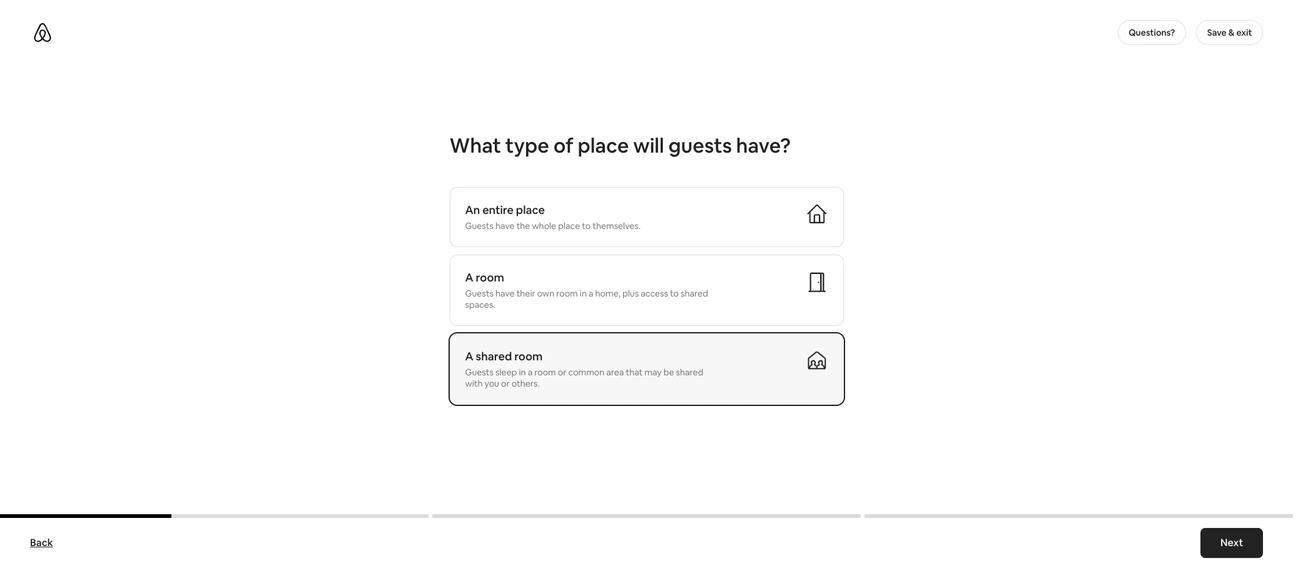 Task type: describe. For each thing, give the bounding box(es) containing it.
guests inside a room guests have their own room in a home, plus access to shared spaces.
[[465, 288, 494, 299]]

save
[[1208, 27, 1227, 38]]

guests for entire
[[465, 220, 494, 232]]

exit
[[1237, 27, 1252, 38]]

room right own
[[557, 288, 578, 299]]

have inside a room guests have their own room in a home, plus access to shared spaces.
[[496, 288, 515, 299]]

an
[[465, 203, 480, 217]]

a for a room
[[465, 270, 474, 285]]

whole
[[532, 220, 556, 232]]

a inside a shared room guests sleep in a room or common area that may be shared with you or others.
[[528, 367, 533, 378]]

the
[[517, 220, 530, 232]]

a for a shared room
[[465, 349, 474, 364]]

1 vertical spatial place
[[516, 203, 545, 217]]

in inside a room guests have their own room in a home, plus access to shared spaces.
[[580, 288, 587, 299]]

type
[[506, 133, 549, 158]]

1 horizontal spatial or
[[558, 367, 567, 378]]

what
[[450, 133, 501, 158]]

of
[[554, 133, 574, 158]]

0 horizontal spatial or
[[501, 378, 510, 389]]

room up "spaces." on the left bottom of page
[[476, 270, 504, 285]]

a shared room guests sleep in a room or common area that may be shared with you or others.
[[465, 349, 704, 389]]

home,
[[596, 288, 621, 299]]

to inside an entire place guests have the whole place to themselves.
[[582, 220, 591, 232]]

room up others.
[[515, 349, 543, 364]]

that
[[626, 367, 643, 378]]

with
[[465, 378, 483, 389]]

themselves.
[[593, 220, 641, 232]]

1 vertical spatial shared
[[476, 349, 512, 364]]

area
[[607, 367, 624, 378]]

2 vertical spatial place
[[558, 220, 580, 232]]



Task type: locate. For each thing, give the bounding box(es) containing it.
may
[[645, 367, 662, 378]]

&
[[1229, 27, 1235, 38]]

1 horizontal spatial in
[[580, 288, 587, 299]]

to left themselves.
[[582, 220, 591, 232]]

in
[[580, 288, 587, 299], [519, 367, 526, 378]]

0 vertical spatial have
[[496, 220, 515, 232]]

option group
[[450, 187, 844, 437]]

shared up sleep
[[476, 349, 512, 364]]

0 vertical spatial guests
[[465, 220, 494, 232]]

their
[[517, 288, 536, 299]]

0 vertical spatial a
[[465, 270, 474, 285]]

a
[[589, 288, 594, 299], [528, 367, 533, 378]]

a right sleep
[[528, 367, 533, 378]]

guests left sleep
[[465, 367, 494, 378]]

2 have from the top
[[496, 288, 515, 299]]

guests down an
[[465, 220, 494, 232]]

1 guests from the top
[[465, 220, 494, 232]]

sleep
[[496, 367, 517, 378]]

2 guests from the top
[[465, 288, 494, 299]]

to
[[582, 220, 591, 232], [670, 288, 679, 299]]

a inside a room guests have their own room in a home, plus access to shared spaces.
[[465, 270, 474, 285]]

1 vertical spatial have
[[496, 288, 515, 299]]

own
[[537, 288, 555, 299]]

what type of place will guests have?
[[450, 133, 791, 158]]

0 horizontal spatial a
[[528, 367, 533, 378]]

will
[[633, 133, 664, 158]]

shared
[[681, 288, 708, 299], [476, 349, 512, 364], [676, 367, 704, 378]]

place right of
[[578, 133, 629, 158]]

2 vertical spatial shared
[[676, 367, 704, 378]]

a up with
[[465, 349, 474, 364]]

or left common
[[558, 367, 567, 378]]

place right whole
[[558, 220, 580, 232]]

0 vertical spatial place
[[578, 133, 629, 158]]

0 horizontal spatial to
[[582, 220, 591, 232]]

1 vertical spatial in
[[519, 367, 526, 378]]

3 guests from the top
[[465, 367, 494, 378]]

be
[[664, 367, 674, 378]]

to right access
[[670, 288, 679, 299]]

a inside a shared room guests sleep in a room or common area that may be shared with you or others.
[[465, 349, 474, 364]]

1 horizontal spatial a
[[589, 288, 594, 299]]

others.
[[512, 378, 540, 389]]

1 vertical spatial guests
[[465, 288, 494, 299]]

shared right be in the right bottom of the page
[[676, 367, 704, 378]]

None button
[[450, 187, 844, 247], [450, 255, 844, 326], [450, 334, 844, 405], [450, 187, 844, 247], [450, 255, 844, 326], [450, 334, 844, 405]]

1 vertical spatial a
[[465, 349, 474, 364]]

1 have from the top
[[496, 220, 515, 232]]

guests for shared
[[465, 367, 494, 378]]

guests inside an entire place guests have the whole place to themselves.
[[465, 220, 494, 232]]

save & exit
[[1208, 27, 1252, 38]]

or right you
[[501, 378, 510, 389]]

2 a from the top
[[465, 349, 474, 364]]

1 horizontal spatial to
[[670, 288, 679, 299]]

place up the the
[[516, 203, 545, 217]]

guests left their
[[465, 288, 494, 299]]

save & exit button
[[1197, 20, 1264, 45]]

0 vertical spatial to
[[582, 220, 591, 232]]

room right sleep
[[535, 367, 556, 378]]

shared right access
[[681, 288, 708, 299]]

0 horizontal spatial in
[[519, 367, 526, 378]]

guests
[[465, 220, 494, 232], [465, 288, 494, 299], [465, 367, 494, 378]]

have
[[496, 220, 515, 232], [496, 288, 515, 299]]

a
[[465, 270, 474, 285], [465, 349, 474, 364]]

questions? button
[[1118, 20, 1187, 45]]

0 vertical spatial a
[[589, 288, 594, 299]]

or
[[558, 367, 567, 378], [501, 378, 510, 389]]

an entire place guests have the whole place to themselves.
[[465, 203, 641, 232]]

place
[[578, 133, 629, 158], [516, 203, 545, 217], [558, 220, 580, 232]]

room
[[476, 270, 504, 285], [557, 288, 578, 299], [515, 349, 543, 364], [535, 367, 556, 378]]

a inside a room guests have their own room in a home, plus access to shared spaces.
[[589, 288, 594, 299]]

a room guests have their own room in a home, plus access to shared spaces.
[[465, 270, 708, 310]]

questions?
[[1129, 27, 1176, 38]]

0 vertical spatial in
[[580, 288, 587, 299]]

back button
[[24, 531, 59, 556]]

common
[[569, 367, 605, 378]]

next button
[[1201, 528, 1264, 558]]

1 vertical spatial a
[[528, 367, 533, 378]]

back
[[30, 536, 53, 549]]

guests inside a shared room guests sleep in a room or common area that may be shared with you or others.
[[465, 367, 494, 378]]

2 vertical spatial guests
[[465, 367, 494, 378]]

next
[[1221, 536, 1243, 549]]

in left home,
[[580, 288, 587, 299]]

shared inside a room guests have their own room in a home, plus access to shared spaces.
[[681, 288, 708, 299]]

1 vertical spatial to
[[670, 288, 679, 299]]

you
[[485, 378, 499, 389]]

have left their
[[496, 288, 515, 299]]

0 vertical spatial shared
[[681, 288, 708, 299]]

a left home,
[[589, 288, 594, 299]]

entire
[[483, 203, 514, 217]]

access
[[641, 288, 668, 299]]

have down entire
[[496, 220, 515, 232]]

have?
[[736, 133, 791, 158]]

guests
[[669, 133, 732, 158]]

in inside a shared room guests sleep in a room or common area that may be shared with you or others.
[[519, 367, 526, 378]]

a up "spaces." on the left bottom of page
[[465, 270, 474, 285]]

option group containing an entire place
[[450, 187, 844, 437]]

1 a from the top
[[465, 270, 474, 285]]

to inside a room guests have their own room in a home, plus access to shared spaces.
[[670, 288, 679, 299]]

plus
[[623, 288, 639, 299]]

spaces.
[[465, 299, 495, 310]]

in right sleep
[[519, 367, 526, 378]]

have inside an entire place guests have the whole place to themselves.
[[496, 220, 515, 232]]



Task type: vqa. For each thing, say whether or not it's contained in the screenshot.
OWN
yes



